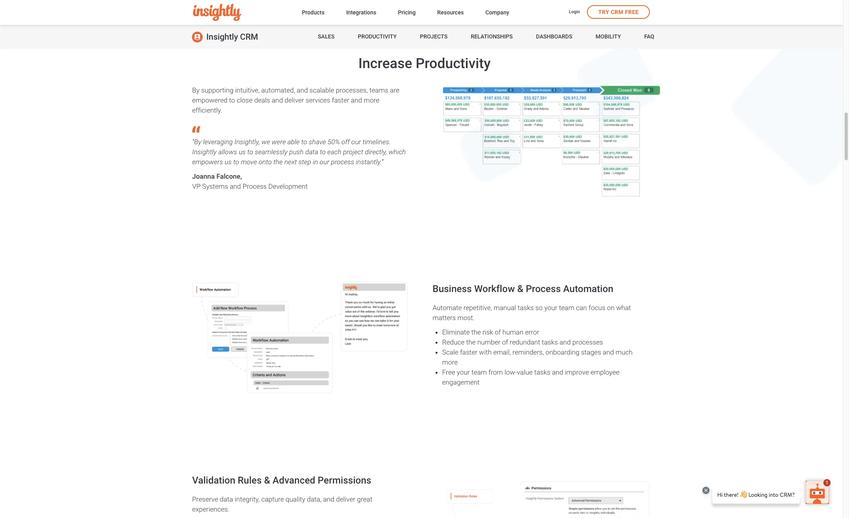 Task type: locate. For each thing, give the bounding box(es) containing it.
intuitive,
[[235, 86, 260, 94]]

joanna falcone, vp systems and process development
[[192, 172, 308, 190]]

try crm free link
[[587, 5, 650, 19]]

services
[[306, 96, 330, 104]]

insightly crm
[[206, 32, 258, 42]]

to up the move
[[247, 148, 253, 156]]

1 vertical spatial crm
[[240, 32, 258, 42]]

increase productivity 2 image
[[435, 78, 665, 208]]

team left can
[[559, 304, 574, 312]]

0 horizontal spatial crm
[[240, 32, 258, 42]]

pricing
[[398, 9, 416, 15]]

0 horizontal spatial free
[[442, 368, 455, 376]]

try
[[598, 9, 609, 15]]

& right "rules"
[[264, 475, 270, 486]]

1 vertical spatial the
[[471, 328, 481, 336]]

relationships link
[[471, 25, 513, 49]]

seamlessly
[[255, 148, 288, 156]]

insightly inside "by leveraging insightly, we were able to shave 50% off our timelines. insightly allows us to seamlessly push data to each project directly, which empowers us to move onto the next step in our process instantly."
[[192, 148, 217, 156]]

faster
[[332, 96, 349, 104], [460, 348, 477, 356]]

supporting
[[201, 86, 233, 94]]

the inside "by leveraging insightly, we were able to shave 50% off our timelines. insightly allows us to seamlessly push data to each project directly, which empowers us to move onto the next step in our process instantly."
[[273, 158, 283, 166]]

number
[[477, 338, 500, 346]]

1 vertical spatial us
[[225, 158, 232, 166]]

1 vertical spatial insightly
[[192, 148, 217, 156]]

crm down insightly logo link
[[240, 32, 258, 42]]

1 vertical spatial your
[[457, 368, 470, 376]]

our up project
[[351, 138, 361, 146]]

leveraging
[[203, 138, 233, 146]]

deliver inside by supporting intuitive, automated, and scalable processes, teams are empowered to close deals and deliver services faster and more efficiently.
[[285, 96, 304, 104]]

0 vertical spatial &
[[517, 283, 523, 294]]

"by leveraging insightly, we were able to shave 50% off our timelines. insightly allows us to seamlessly push data to each project directly, which empowers us to move onto the next step in our process instantly."
[[192, 138, 406, 166]]

team
[[559, 304, 574, 312], [472, 368, 487, 376]]

insightly logo image
[[193, 4, 241, 21]]

of right risk
[[495, 328, 501, 336]]

were
[[272, 138, 286, 146]]

0 horizontal spatial faster
[[332, 96, 349, 104]]

integrations link
[[346, 7, 376, 18]]

1 horizontal spatial deliver
[[336, 495, 355, 503]]

and right 'data,'
[[323, 495, 334, 503]]

tasks
[[518, 304, 534, 312], [542, 338, 558, 346], [534, 368, 550, 376]]

1 horizontal spatial faster
[[460, 348, 477, 356]]

0 vertical spatial our
[[351, 138, 361, 146]]

0 horizontal spatial our
[[320, 158, 329, 166]]

more down the scale
[[442, 358, 458, 366]]

crm right try
[[611, 9, 623, 15]]

1 horizontal spatial free
[[625, 9, 639, 15]]

us down allows
[[225, 158, 232, 166]]

1 horizontal spatial more
[[442, 358, 458, 366]]

insightly logo link
[[193, 4, 289, 21]]

and up the 'services'
[[297, 86, 308, 94]]

to right "able"
[[301, 138, 307, 146]]

in
[[313, 158, 318, 166]]

your inside eliminate the risk of human error reduce the number of redundant tasks and processes scale faster with email, reminders, onboarding stages and much more free your team from low-value tasks and improve employee engagement
[[457, 368, 470, 376]]

your right so
[[544, 304, 557, 312]]

crm
[[611, 9, 623, 15], [240, 32, 258, 42]]

next
[[284, 158, 297, 166]]

1 horizontal spatial crm
[[611, 9, 623, 15]]

the left risk
[[471, 328, 481, 336]]

experiences.
[[192, 505, 229, 513]]

efficiently.
[[192, 106, 222, 114]]

deliver down permissions
[[336, 495, 355, 503]]

2 vertical spatial tasks
[[534, 368, 550, 376]]

login
[[569, 9, 580, 15]]

tasks right the value at the bottom right of the page
[[534, 368, 550, 376]]

process up so
[[526, 283, 561, 294]]

1 vertical spatial free
[[442, 368, 455, 376]]

more inside eliminate the risk of human error reduce the number of redundant tasks and processes scale faster with email, reminders, onboarding stages and much more free your team from low-value tasks and improve employee engagement
[[442, 358, 458, 366]]

we
[[262, 138, 270, 146]]

workflow
[[474, 283, 515, 294]]

process down the move
[[243, 182, 267, 190]]

0 vertical spatial productivity
[[358, 33, 397, 40]]

1 horizontal spatial data
[[305, 148, 318, 156]]

dashboards link
[[536, 25, 572, 49]]

1 horizontal spatial productivity
[[416, 55, 491, 72]]

0 vertical spatial more
[[364, 96, 379, 104]]

sales link
[[318, 25, 335, 49]]

reduce
[[442, 338, 465, 346]]

faster left with
[[460, 348, 477, 356]]

0 vertical spatial team
[[559, 304, 574, 312]]

login link
[[569, 9, 580, 16]]

0 vertical spatial the
[[273, 158, 283, 166]]

automate
[[433, 304, 462, 312]]

0 horizontal spatial more
[[364, 96, 379, 104]]

0 vertical spatial data
[[305, 148, 318, 156]]

validation rules image
[[435, 474, 665, 518]]

to left close at the top
[[229, 96, 235, 104]]

1 horizontal spatial of
[[502, 338, 508, 346]]

validation
[[192, 475, 235, 486]]

and left 'much'
[[603, 348, 614, 356]]

deliver down automated,
[[285, 96, 304, 104]]

and down automated,
[[272, 96, 283, 104]]

onboarding
[[546, 348, 579, 356]]

team inside the automate repetitive, manual tasks so your team can focus on what matters most.
[[559, 304, 574, 312]]

1 vertical spatial team
[[472, 368, 487, 376]]

and inside preserve data integrity, capture quality data, and deliver great experiences.
[[323, 495, 334, 503]]

0 vertical spatial us
[[239, 148, 246, 156]]

quality
[[286, 495, 305, 503]]

1 vertical spatial tasks
[[542, 338, 558, 346]]

directly,
[[365, 148, 387, 156]]

0 horizontal spatial productivity
[[358, 33, 397, 40]]

0 vertical spatial free
[[625, 9, 639, 15]]

to left the move
[[233, 158, 239, 166]]

0 horizontal spatial team
[[472, 368, 487, 376]]

falcone,
[[216, 172, 242, 180]]

to
[[229, 96, 235, 104], [301, 138, 307, 146], [247, 148, 253, 156], [320, 148, 326, 156], [233, 158, 239, 166]]

team inside eliminate the risk of human error reduce the number of redundant tasks and processes scale faster with email, reminders, onboarding stages and much more free your team from low-value tasks and improve employee engagement
[[472, 368, 487, 376]]

manual
[[494, 304, 516, 312]]

1 vertical spatial of
[[502, 338, 508, 346]]

eliminate the risk of human error reduce the number of redundant tasks and processes scale faster with email, reminders, onboarding stages and much more free your team from low-value tasks and improve employee engagement
[[442, 328, 633, 386]]

1 vertical spatial data
[[220, 495, 233, 503]]

0 horizontal spatial of
[[495, 328, 501, 336]]

0 horizontal spatial data
[[220, 495, 233, 503]]

scale
[[442, 348, 458, 356]]

validation rules & advanced permissions
[[192, 475, 371, 486]]

empowered
[[192, 96, 227, 104]]

0 vertical spatial crm
[[611, 9, 623, 15]]

faq
[[644, 33, 654, 40]]

integrity,
[[235, 495, 260, 503]]

to inside by supporting intuitive, automated, and scalable processes, teams are empowered to close deals and deliver services faster and more efficiently.
[[229, 96, 235, 104]]

productivity down "projects" link
[[416, 55, 491, 72]]

process inside joanna falcone, vp systems and process development
[[243, 182, 267, 190]]

of up email,
[[502, 338, 508, 346]]

0 horizontal spatial your
[[457, 368, 470, 376]]

1 vertical spatial more
[[442, 358, 458, 366]]

human
[[502, 328, 523, 336]]

can
[[576, 304, 587, 312]]

1 vertical spatial faster
[[460, 348, 477, 356]]

advanced
[[273, 475, 315, 486]]

0 vertical spatial process
[[243, 182, 267, 190]]

and
[[297, 86, 308, 94], [272, 96, 283, 104], [351, 96, 362, 104], [230, 182, 241, 190], [560, 338, 571, 346], [603, 348, 614, 356], [552, 368, 563, 376], [323, 495, 334, 503]]

insightly up empowers
[[192, 148, 217, 156]]

insightly crm link
[[192, 25, 258, 49]]

0 horizontal spatial &
[[264, 475, 270, 486]]

free inside eliminate the risk of human error reduce the number of redundant tasks and processes scale faster with email, reminders, onboarding stages and much more free your team from low-value tasks and improve employee engagement
[[442, 368, 455, 376]]

insightly
[[206, 32, 238, 42], [192, 148, 217, 156]]

insightly down insightly logo
[[206, 32, 238, 42]]

1 horizontal spatial us
[[239, 148, 246, 156]]

1 horizontal spatial our
[[351, 138, 361, 146]]

1 horizontal spatial team
[[559, 304, 574, 312]]

1 horizontal spatial &
[[517, 283, 523, 294]]

0 vertical spatial tasks
[[518, 304, 534, 312]]

crm for insightly
[[240, 32, 258, 42]]

our right in at the left
[[320, 158, 329, 166]]

more
[[364, 96, 379, 104], [442, 358, 458, 366]]

tasks left so
[[518, 304, 534, 312]]

1 vertical spatial deliver
[[336, 495, 355, 503]]

and down falcone,
[[230, 182, 241, 190]]

low-
[[505, 368, 517, 376]]

0 vertical spatial faster
[[332, 96, 349, 104]]

deliver
[[285, 96, 304, 104], [336, 495, 355, 503]]

crm for try
[[611, 9, 623, 15]]

close
[[237, 96, 253, 104]]

0 vertical spatial deliver
[[285, 96, 304, 104]]

instantly."
[[356, 158, 383, 166]]

tasks inside the automate repetitive, manual tasks so your team can focus on what matters most.
[[518, 304, 534, 312]]

1 horizontal spatial process
[[526, 283, 561, 294]]

and up onboarding
[[560, 338, 571, 346]]

faster down processes,
[[332, 96, 349, 104]]

0 horizontal spatial us
[[225, 158, 232, 166]]

data up experiences. on the left bottom of the page
[[220, 495, 233, 503]]

us down insightly,
[[239, 148, 246, 156]]

resources
[[437, 9, 464, 15]]

crm inside button
[[611, 9, 623, 15]]

increase productivity
[[358, 55, 491, 72]]

productivity up increase
[[358, 33, 397, 40]]

data up in at the left
[[305, 148, 318, 156]]

productivity
[[358, 33, 397, 40], [416, 55, 491, 72]]

team left from
[[472, 368, 487, 376]]

the right 'reduce'
[[466, 338, 476, 346]]

free inside button
[[625, 9, 639, 15]]

0 horizontal spatial process
[[243, 182, 267, 190]]

0 horizontal spatial deliver
[[285, 96, 304, 104]]

0 vertical spatial your
[[544, 304, 557, 312]]

1 vertical spatial &
[[264, 475, 270, 486]]

1 horizontal spatial your
[[544, 304, 557, 312]]

much
[[616, 348, 633, 356]]

process
[[331, 158, 354, 166]]

qoute icon image
[[192, 126, 200, 133]]

1 vertical spatial productivity
[[416, 55, 491, 72]]

more down teams at the left
[[364, 96, 379, 104]]

resources link
[[437, 7, 464, 18]]

& right "workflow"
[[517, 283, 523, 294]]

free right try
[[625, 9, 639, 15]]

your up engagement
[[457, 368, 470, 376]]

free up engagement
[[442, 368, 455, 376]]

&
[[517, 283, 523, 294], [264, 475, 270, 486]]

business workflow v2 image
[[184, 272, 415, 402]]

error
[[525, 328, 539, 336]]

the down seamlessly
[[273, 158, 283, 166]]

tasks up onboarding
[[542, 338, 558, 346]]

1 vertical spatial process
[[526, 283, 561, 294]]

repetitive,
[[463, 304, 492, 312]]

faq link
[[644, 25, 654, 49]]

0 vertical spatial of
[[495, 328, 501, 336]]

data,
[[307, 495, 321, 503]]



Task type: vqa. For each thing, say whether or not it's contained in the screenshot.
All prices USD, billed annually to the left
no



Task type: describe. For each thing, give the bounding box(es) containing it.
project
[[343, 148, 363, 156]]

engagement
[[442, 378, 480, 386]]

joanna
[[192, 172, 215, 180]]

stages
[[581, 348, 601, 356]]

automation
[[563, 283, 613, 294]]

value
[[517, 368, 533, 376]]

increase
[[358, 55, 412, 72]]

2 vertical spatial the
[[466, 338, 476, 346]]

redundant
[[510, 338, 540, 346]]

focus
[[589, 304, 605, 312]]

productivity link
[[358, 25, 397, 49]]

matters
[[433, 314, 456, 322]]

faster inside eliminate the risk of human error reduce the number of redundant tasks and processes scale faster with email, reminders, onboarding stages and much more free your team from low-value tasks and improve employee engagement
[[460, 348, 477, 356]]

and down processes,
[[351, 96, 362, 104]]

50%
[[328, 138, 340, 146]]

teams
[[369, 86, 388, 94]]

reminders,
[[513, 348, 544, 356]]

able
[[287, 138, 300, 146]]

"by
[[192, 138, 201, 146]]

on
[[607, 304, 615, 312]]

sales
[[318, 33, 335, 40]]

which
[[389, 148, 406, 156]]

preserve data integrity, capture quality data, and deliver great experiences.
[[192, 495, 372, 513]]

by supporting intuitive, automated, and scalable processes, teams are empowered to close deals and deliver services faster and more efficiently.
[[192, 86, 399, 114]]

deliver inside preserve data integrity, capture quality data, and deliver great experiences.
[[336, 495, 355, 503]]

business
[[433, 283, 472, 294]]

permissions
[[318, 475, 371, 486]]

company
[[485, 9, 509, 15]]

data inside preserve data integrity, capture quality data, and deliver great experiences.
[[220, 495, 233, 503]]

what
[[616, 304, 631, 312]]

push
[[289, 148, 304, 156]]

more inside by supporting intuitive, automated, and scalable processes, teams are empowered to close deals and deliver services faster and more efficiently.
[[364, 96, 379, 104]]

relationships
[[471, 33, 513, 40]]

try crm free
[[598, 9, 639, 15]]

risk
[[482, 328, 493, 336]]

processes
[[572, 338, 603, 346]]

insightly,
[[234, 138, 260, 146]]

are
[[390, 86, 399, 94]]

each
[[327, 148, 341, 156]]

shave
[[309, 138, 326, 146]]

try crm free button
[[587, 5, 650, 19]]

1 vertical spatial our
[[320, 158, 329, 166]]

by
[[192, 86, 200, 94]]

from
[[489, 368, 503, 376]]

preserve
[[192, 495, 218, 503]]

business workflow & process automation
[[433, 283, 613, 294]]

projects link
[[420, 25, 447, 49]]

step
[[299, 158, 311, 166]]

& for rules
[[264, 475, 270, 486]]

faster inside by supporting intuitive, automated, and scalable processes, teams are empowered to close deals and deliver services faster and more efficiently.
[[332, 96, 349, 104]]

employee
[[591, 368, 619, 376]]

and inside joanna falcone, vp systems and process development
[[230, 182, 241, 190]]

integrations
[[346, 9, 376, 15]]

great
[[357, 495, 372, 503]]

systems
[[202, 182, 228, 190]]

projects
[[420, 33, 447, 40]]

to down shave
[[320, 148, 326, 156]]

mobility
[[596, 33, 621, 40]]

email,
[[493, 348, 511, 356]]

rules
[[238, 475, 262, 486]]

dashboards
[[536, 33, 572, 40]]

vp
[[192, 182, 201, 190]]

products link
[[302, 7, 325, 18]]

data inside "by leveraging insightly, we were able to shave 50% off our timelines. insightly allows us to seamlessly push data to each project directly, which empowers us to move onto the next step in our process instantly."
[[305, 148, 318, 156]]

onto
[[259, 158, 272, 166]]

allows
[[218, 148, 237, 156]]

with
[[479, 348, 492, 356]]

processes,
[[336, 86, 368, 94]]

and left improve
[[552, 368, 563, 376]]

& for workflow
[[517, 283, 523, 294]]

deals
[[254, 96, 270, 104]]

your inside the automate repetitive, manual tasks so your team can focus on what matters most.
[[544, 304, 557, 312]]

products
[[302, 9, 325, 15]]

scalable
[[310, 86, 334, 94]]

company link
[[485, 7, 509, 18]]

timelines.
[[363, 138, 391, 146]]

development
[[268, 182, 308, 190]]

improve
[[565, 368, 589, 376]]

pricing link
[[398, 7, 416, 18]]

0 vertical spatial insightly
[[206, 32, 238, 42]]



